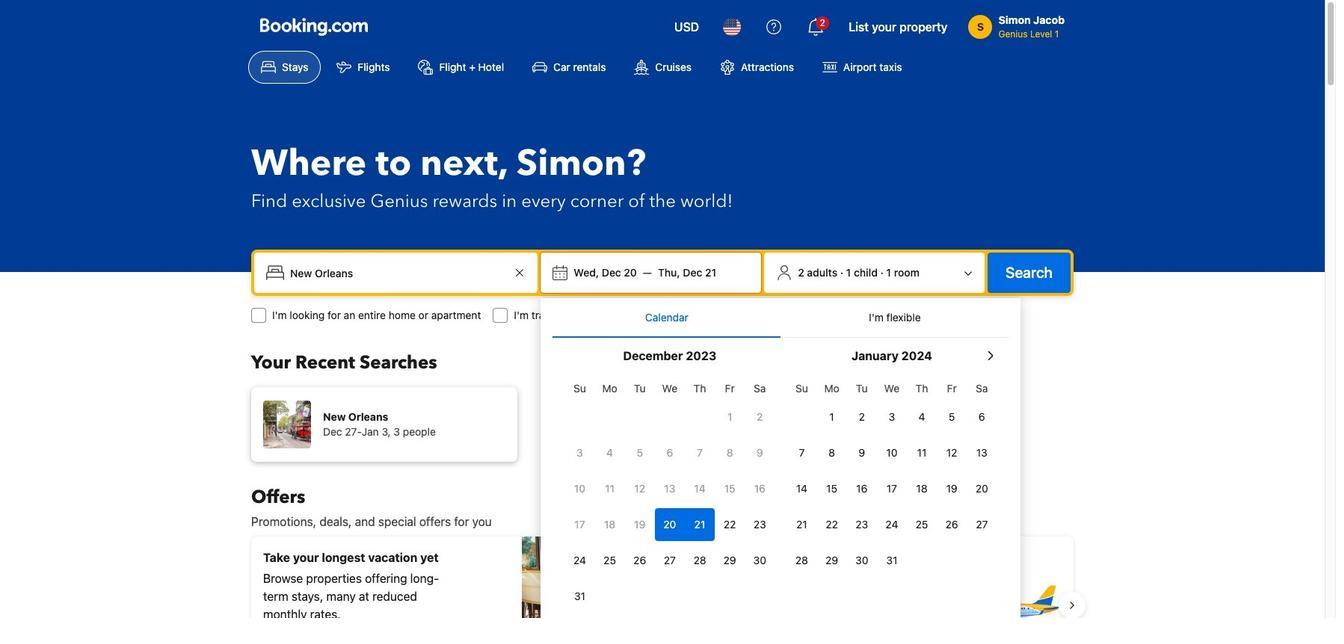 Task type: describe. For each thing, give the bounding box(es) containing it.
19 January 2024 checkbox
[[937, 473, 967, 506]]

17 January 2024 checkbox
[[877, 473, 907, 506]]

27 January 2024 checkbox
[[967, 509, 998, 542]]

30 January 2024 checkbox
[[847, 545, 877, 578]]

9 January 2024 checkbox
[[847, 437, 877, 470]]

31 December 2023 checkbox
[[565, 581, 595, 613]]

27 December 2023 checkbox
[[655, 545, 685, 578]]

20 December 2023 checkbox
[[655, 509, 685, 542]]

23 January 2024 checkbox
[[847, 509, 877, 542]]

3 January 2024 checkbox
[[877, 401, 907, 434]]

booking.com image
[[260, 18, 368, 36]]

20 January 2024 checkbox
[[967, 473, 998, 506]]

14 December 2023 checkbox
[[685, 473, 715, 506]]

3 December 2023 checkbox
[[565, 437, 595, 470]]

7 December 2023 checkbox
[[685, 437, 715, 470]]

24 January 2024 checkbox
[[877, 509, 907, 542]]

11 December 2023 checkbox
[[595, 473, 625, 506]]

13 January 2024 checkbox
[[967, 437, 998, 470]]

8 December 2023 checkbox
[[715, 437, 745, 470]]

30 December 2023 checkbox
[[745, 545, 775, 578]]

5 December 2023 checkbox
[[625, 437, 655, 470]]

9 December 2023 checkbox
[[745, 437, 775, 470]]

5 January 2024 checkbox
[[937, 401, 967, 434]]

4 January 2024 checkbox
[[907, 401, 937, 434]]

take your longest vacation yet image
[[522, 537, 657, 619]]

13 December 2023 checkbox
[[655, 473, 685, 506]]

31 January 2024 checkbox
[[877, 545, 907, 578]]

24 December 2023 checkbox
[[565, 545, 595, 578]]

12 December 2023 checkbox
[[625, 473, 655, 506]]

6 January 2024 checkbox
[[967, 401, 998, 434]]

1 December 2023 checkbox
[[715, 401, 745, 434]]

15 January 2024 checkbox
[[817, 473, 847, 506]]

11 January 2024 checkbox
[[907, 437, 937, 470]]

26 January 2024 checkbox
[[937, 509, 967, 542]]

14 January 2024 checkbox
[[787, 473, 817, 506]]

12 January 2024 checkbox
[[937, 437, 967, 470]]

25 December 2023 checkbox
[[595, 545, 625, 578]]

28 January 2024 checkbox
[[787, 545, 817, 578]]

8 January 2024 checkbox
[[817, 437, 847, 470]]

2 December 2023 checkbox
[[745, 401, 775, 434]]



Task type: locate. For each thing, give the bounding box(es) containing it.
1 horizontal spatial grid
[[787, 374, 998, 578]]

1 cell from the left
[[655, 506, 685, 542]]

grid
[[565, 374, 775, 613], [787, 374, 998, 578]]

cell up 28 december 2023 option
[[685, 506, 715, 542]]

2 cell from the left
[[685, 506, 715, 542]]

17 December 2023 checkbox
[[565, 509, 595, 542]]

19 December 2023 checkbox
[[625, 509, 655, 542]]

18 December 2023 checkbox
[[595, 509, 625, 542]]

1 grid from the left
[[565, 374, 775, 613]]

10 January 2024 checkbox
[[877, 437, 907, 470]]

2 grid from the left
[[787, 374, 998, 578]]

21 January 2024 checkbox
[[787, 509, 817, 542]]

cell
[[655, 506, 685, 542], [685, 506, 715, 542]]

fly away to your dream vacation image
[[958, 554, 1062, 619]]

7 January 2024 checkbox
[[787, 437, 817, 470]]

16 January 2024 checkbox
[[847, 473, 877, 506]]

28 December 2023 checkbox
[[685, 545, 715, 578]]

region
[[239, 531, 1086, 619]]

6 December 2023 checkbox
[[655, 437, 685, 470]]

29 January 2024 checkbox
[[817, 545, 847, 578]]

4 December 2023 checkbox
[[595, 437, 625, 470]]

1 January 2024 checkbox
[[817, 401, 847, 434]]

tab list
[[553, 299, 1010, 339]]

22 December 2023 checkbox
[[715, 509, 745, 542]]

your account menu simon jacob genius level 1 element
[[969, 7, 1071, 41]]

25 January 2024 checkbox
[[907, 509, 937, 542]]

2 January 2024 checkbox
[[847, 401, 877, 434]]

29 December 2023 checkbox
[[715, 545, 745, 578]]

16 December 2023 checkbox
[[745, 473, 775, 506]]

cell up 27 december 2023 option at the bottom
[[655, 506, 685, 542]]

21 December 2023 checkbox
[[685, 509, 715, 542]]

22 January 2024 checkbox
[[817, 509, 847, 542]]

Where are you going? field
[[284, 260, 511, 287]]

0 horizontal spatial grid
[[565, 374, 775, 613]]

23 December 2023 checkbox
[[745, 509, 775, 542]]

18 January 2024 checkbox
[[907, 473, 937, 506]]

15 December 2023 checkbox
[[715, 473, 745, 506]]

10 December 2023 checkbox
[[565, 473, 595, 506]]

26 December 2023 checkbox
[[625, 545, 655, 578]]



Task type: vqa. For each thing, say whether or not it's contained in the screenshot.
"3 December 2023" checkbox
yes



